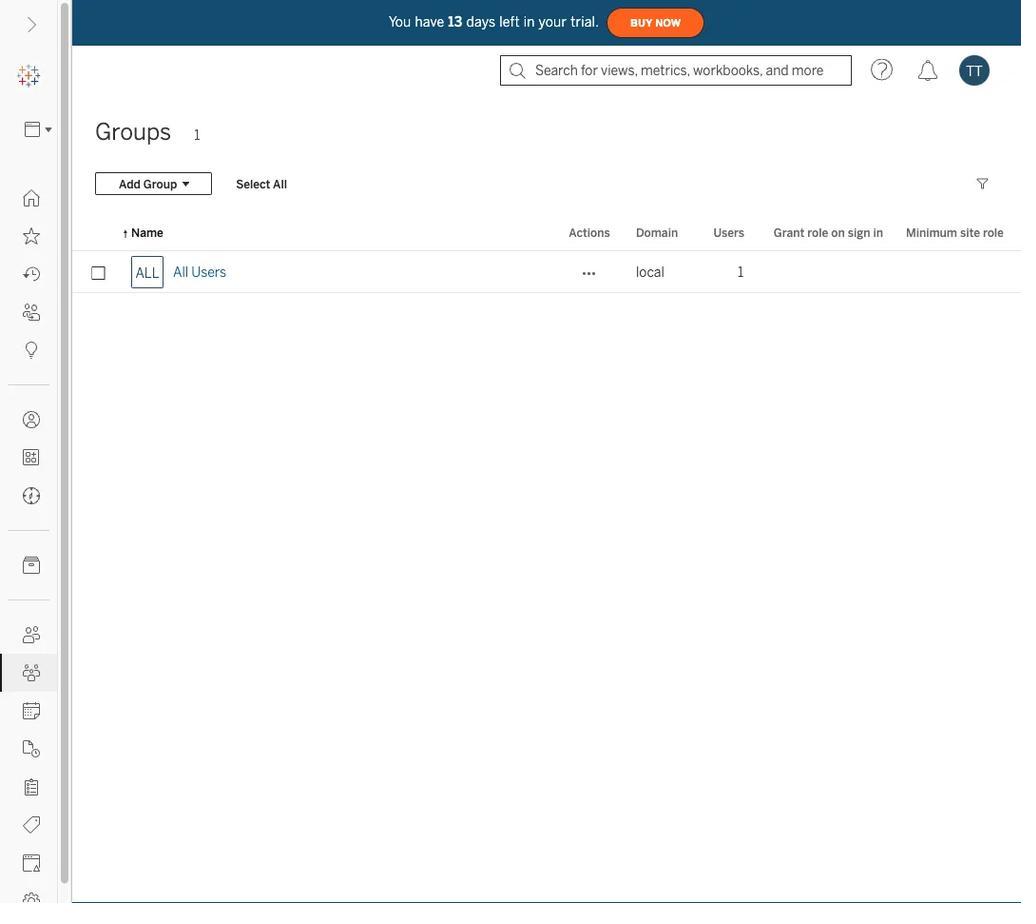 Task type: describe. For each thing, give the bounding box(es) containing it.
grant role on sign in
[[774, 226, 884, 239]]

users inside "all users" link
[[192, 264, 227, 280]]

all inside row
[[173, 264, 189, 280]]

you have 13 days left in your trial.
[[389, 14, 600, 30]]

now
[[656, 17, 681, 29]]

trial.
[[571, 14, 600, 30]]

add group button
[[95, 172, 212, 195]]

2 role from the left
[[984, 226, 1005, 239]]

grant
[[774, 226, 805, 239]]

Search for views, metrics, workbooks, and more text field
[[501, 55, 853, 86]]

your
[[539, 14, 567, 30]]

have
[[415, 14, 445, 30]]

minimum
[[907, 226, 958, 239]]

groups
[[95, 118, 171, 146]]

all users
[[173, 264, 227, 280]]

1 role from the left
[[808, 226, 829, 239]]

buy now button
[[607, 8, 705, 38]]

actions
[[569, 226, 611, 239]]

minimum site role
[[907, 226, 1005, 239]]

2 cell from the left
[[895, 251, 1022, 293]]

row containing all users
[[72, 251, 1022, 293]]

1 horizontal spatial users
[[714, 226, 745, 239]]

left
[[500, 14, 520, 30]]

buy
[[631, 17, 653, 29]]



Task type: locate. For each thing, give the bounding box(es) containing it.
1 vertical spatial all
[[173, 264, 189, 280]]

0 horizontal spatial all
[[173, 264, 189, 280]]

0 vertical spatial all
[[273, 177, 287, 191]]

select all button
[[224, 172, 300, 195]]

domain
[[637, 226, 679, 239]]

all down group
[[173, 264, 189, 280]]

1 right local
[[738, 264, 744, 280]]

role
[[808, 226, 829, 239], [984, 226, 1005, 239]]

1 horizontal spatial all
[[273, 177, 287, 191]]

0 horizontal spatial role
[[808, 226, 829, 239]]

0 horizontal spatial users
[[192, 264, 227, 280]]

name
[[131, 226, 163, 239]]

site
[[961, 226, 981, 239]]

1 vertical spatial in
[[874, 226, 884, 239]]

0 vertical spatial in
[[524, 14, 535, 30]]

cell down the minimum site role
[[895, 251, 1022, 293]]

1 horizontal spatial in
[[874, 226, 884, 239]]

1
[[194, 128, 200, 143], [738, 264, 744, 280]]

add group
[[119, 177, 177, 191]]

role left on
[[808, 226, 829, 239]]

13
[[448, 14, 463, 30]]

all inside button
[[273, 177, 287, 191]]

1 vertical spatial 1
[[738, 264, 744, 280]]

select all
[[236, 177, 287, 191]]

0 vertical spatial 1
[[194, 128, 200, 143]]

sign
[[848, 226, 871, 239]]

grid containing all users
[[72, 215, 1022, 903]]

you
[[389, 14, 411, 30]]

all users link
[[173, 251, 227, 293]]

role right site
[[984, 226, 1005, 239]]

days
[[467, 14, 496, 30]]

row
[[72, 251, 1022, 293]]

users
[[714, 226, 745, 239], [192, 264, 227, 280]]

grid
[[72, 215, 1022, 903]]

main navigation. press the up and down arrow keys to access links. element
[[0, 179, 57, 903]]

all
[[273, 177, 287, 191], [173, 264, 189, 280]]

cell
[[756, 251, 895, 293], [895, 251, 1022, 293]]

0 vertical spatial users
[[714, 226, 745, 239]]

group
[[144, 177, 177, 191]]

in right left at the top
[[524, 14, 535, 30]]

add
[[119, 177, 141, 191]]

1 horizontal spatial role
[[984, 226, 1005, 239]]

in right sign
[[874, 226, 884, 239]]

in inside grid
[[874, 226, 884, 239]]

cell down grant role on sign in
[[756, 251, 895, 293]]

in
[[524, 14, 535, 30], [874, 226, 884, 239]]

navigation panel element
[[0, 57, 58, 903]]

1 vertical spatial users
[[192, 264, 227, 280]]

local
[[637, 264, 665, 280]]

select
[[236, 177, 271, 191]]

1 right groups
[[194, 128, 200, 143]]

buy now
[[631, 17, 681, 29]]

1 cell from the left
[[756, 251, 895, 293]]

0 horizontal spatial in
[[524, 14, 535, 30]]

all right select at left top
[[273, 177, 287, 191]]

on
[[832, 226, 846, 239]]

0 horizontal spatial 1
[[194, 128, 200, 143]]

1 horizontal spatial 1
[[738, 264, 744, 280]]



Task type: vqa. For each thing, say whether or not it's contained in the screenshot.
uploaded
no



